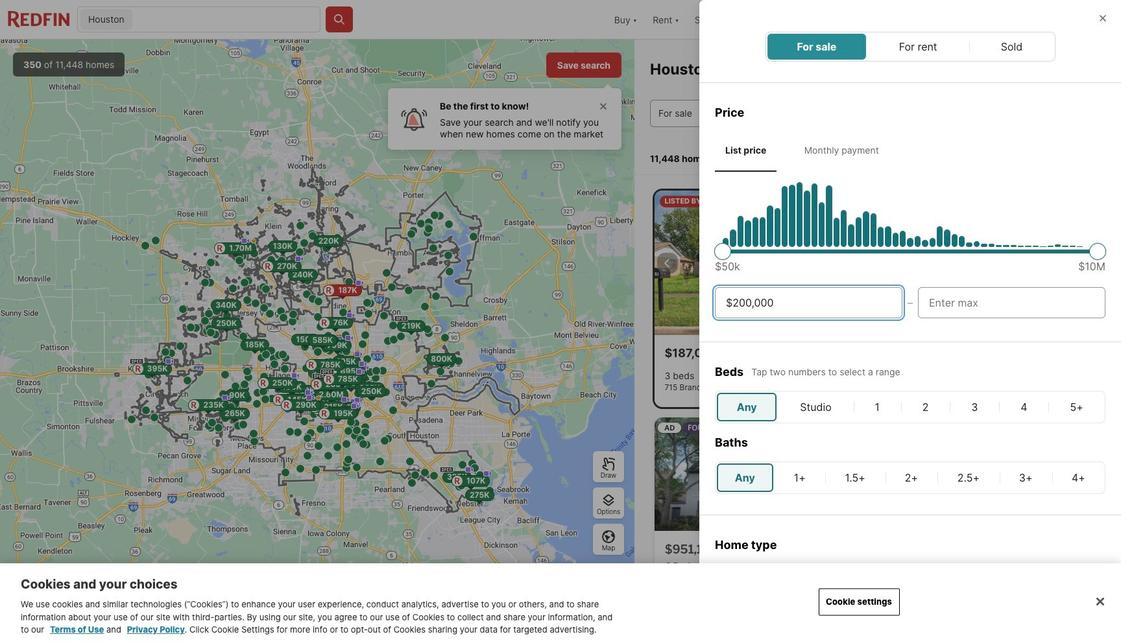 Task type: locate. For each thing, give the bounding box(es) containing it.
google image
[[3, 627, 46, 644]]

Enter max text field
[[929, 295, 1095, 311]]

previous image
[[660, 255, 675, 271]]

1 option from the left
[[715, 564, 805, 633]]

menu bar
[[766, 32, 1056, 62]]

list box
[[715, 564, 1106, 644]]

For sale radio
[[797, 39, 837, 55]]

None search field
[[135, 7, 320, 33]]

advertisement image
[[648, 413, 878, 640]]

number of bedrooms row
[[715, 391, 1106, 423]]

option
[[715, 564, 805, 633], [815, 564, 905, 633], [916, 564, 1006, 633], [1016, 564, 1106, 633]]

number of bathrooms row
[[715, 462, 1106, 494]]

cell
[[717, 393, 777, 422], [780, 393, 853, 422], [855, 393, 900, 422], [903, 393, 949, 422], [952, 393, 998, 422], [1001, 393, 1048, 422], [1050, 393, 1104, 422], [717, 464, 773, 492], [776, 464, 824, 492], [827, 464, 884, 492], [887, 464, 937, 492], [939, 464, 999, 492], [1001, 464, 1051, 492], [1054, 464, 1104, 492]]

tab list
[[715, 132, 1106, 172]]

minimum price slider
[[715, 243, 731, 260]]

map region
[[0, 40, 635, 644]]

maximum price slider
[[1090, 243, 1107, 260]]

dialog
[[700, 0, 1122, 644]]

3 option from the left
[[916, 564, 1006, 633]]



Task type: describe. For each thing, give the bounding box(es) containing it.
2 option from the left
[[815, 564, 905, 633]]

cookies and your choices alert dialog
[[0, 564, 1122, 644]]

next image
[[851, 255, 866, 271]]

4 option from the left
[[1016, 564, 1106, 633]]

ad element
[[655, 418, 871, 635]]

submit search image
[[333, 13, 346, 26]]

Enter min text field
[[726, 295, 892, 311]]

Sold radio
[[1001, 39, 1024, 55]]

For rent radio
[[899, 39, 939, 55]]



Task type: vqa. For each thing, say whether or not it's contained in the screenshot.
buy
no



